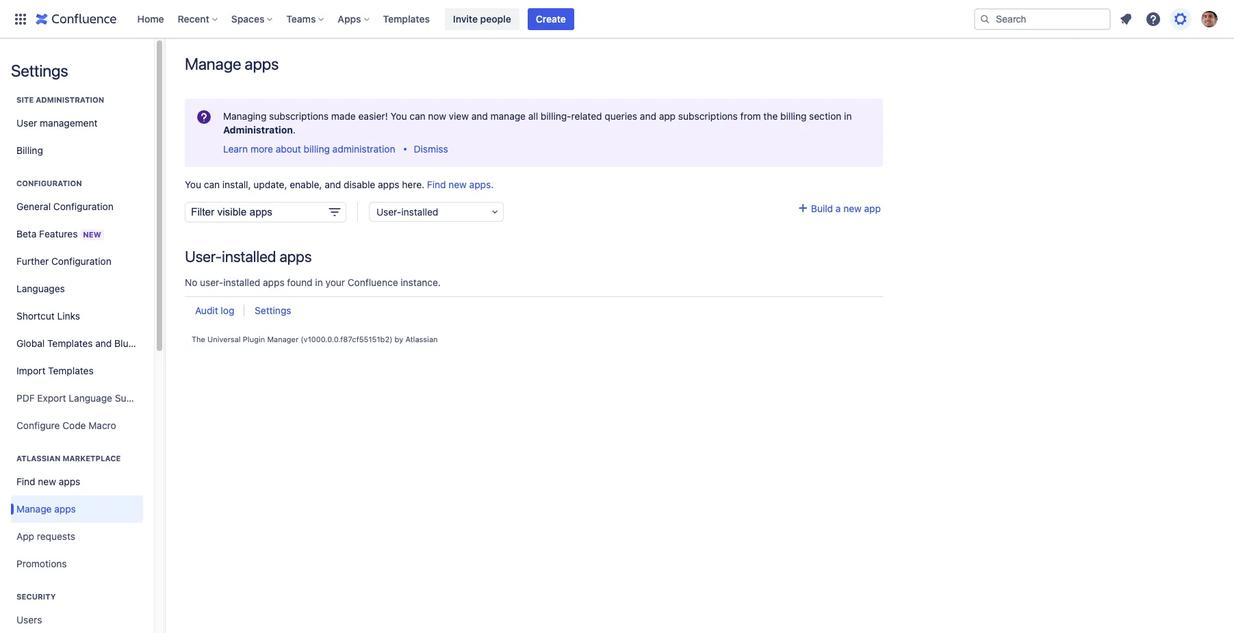 Task type: describe. For each thing, give the bounding box(es) containing it.
update,
[[253, 179, 287, 190]]

promotions
[[16, 558, 67, 569]]

billing inside managing subscriptions made easier! you can now view and manage all billing-related queries and app subscriptions from the billing section in administration .
[[780, 110, 807, 122]]

build a new app
[[808, 203, 881, 214]]

dismiss
[[414, 143, 448, 155]]

invite people button
[[445, 8, 519, 30]]

2 vertical spatial installed
[[223, 277, 260, 288]]

atlassian link
[[405, 335, 438, 344]]

collapse sidebar image
[[149, 45, 179, 73]]

languages link
[[11, 275, 143, 303]]

build a new app link
[[797, 203, 881, 214]]

beta features new
[[16, 228, 101, 239]]

further configuration
[[16, 255, 111, 267]]

global element
[[8, 0, 971, 38]]

no
[[185, 277, 197, 288]]

configure
[[16, 420, 60, 431]]

global templates and blueprints link
[[11, 330, 159, 357]]

apps left here. on the top left of page
[[378, 179, 399, 190]]

apps left found at top
[[263, 277, 284, 288]]

appswitcher icon image
[[12, 11, 29, 27]]

people
[[480, 13, 511, 24]]

managing
[[223, 110, 266, 122]]

find new apps
[[16, 476, 80, 487]]

0 horizontal spatial billing
[[304, 143, 330, 155]]

user- for user-installed apps
[[185, 247, 222, 266]]

1 vertical spatial settings
[[255, 305, 291, 316]]

search image
[[979, 13, 990, 24]]

1 subscriptions from the left
[[269, 110, 329, 122]]

a
[[836, 203, 841, 214]]

shortcut links
[[16, 310, 80, 322]]

pdf export language support link
[[11, 385, 150, 412]]

1 horizontal spatial new
[[449, 179, 467, 190]]

notification icon image
[[1118, 11, 1134, 27]]

templates inside global element
[[383, 13, 430, 24]]

recent
[[178, 13, 209, 24]]

site administration group
[[11, 81, 143, 168]]

instance.
[[401, 277, 441, 288]]

invite people
[[453, 13, 511, 24]]

pdf
[[16, 392, 35, 404]]

shortcut
[[16, 310, 55, 322]]

promotions link
[[11, 550, 143, 578]]

banner containing home
[[0, 0, 1234, 38]]

find new apps. link
[[427, 179, 494, 190]]

atlassian marketplace
[[16, 454, 121, 463]]

security
[[16, 592, 56, 601]]

user-
[[200, 277, 223, 288]]

manage
[[490, 110, 526, 122]]

the
[[192, 335, 205, 344]]

0 vertical spatial settings
[[11, 61, 68, 80]]

user-installed apps
[[185, 247, 312, 266]]

universal
[[207, 335, 241, 344]]

settings link
[[255, 305, 291, 316]]

configure code macro
[[16, 420, 116, 431]]

.
[[293, 124, 296, 136]]

made
[[331, 110, 356, 122]]

support
[[115, 392, 150, 404]]

app requests link
[[11, 523, 143, 550]]

teams
[[286, 13, 316, 24]]

plugin
[[243, 335, 265, 344]]

find new apps link
[[11, 468, 143, 496]]

user management link
[[11, 110, 143, 137]]

marketplace
[[63, 454, 121, 463]]

and left disable
[[325, 179, 341, 190]]

audit log
[[195, 305, 234, 316]]

user- for user-installed
[[376, 206, 401, 218]]

app requests
[[16, 530, 75, 542]]

can inside managing subscriptions made easier! you can now view and manage all billing-related queries and app subscriptions from the billing section in administration .
[[409, 110, 425, 122]]

billing
[[16, 144, 43, 156]]

beta
[[16, 228, 37, 239]]

blueprints
[[114, 337, 159, 349]]

manage apps link
[[11, 496, 143, 523]]

shortcut links link
[[11, 303, 143, 330]]

0 horizontal spatial in
[[315, 277, 323, 288]]

spaces button
[[227, 8, 278, 30]]

your
[[325, 277, 345, 288]]

recent button
[[174, 8, 223, 30]]

users
[[16, 614, 42, 626]]

and right queries
[[640, 110, 656, 122]]

new inside atlassian marketplace group
[[38, 476, 56, 487]]

language
[[69, 392, 112, 404]]

disable
[[344, 179, 375, 190]]

0 vertical spatial manage
[[185, 54, 241, 73]]

by
[[395, 335, 403, 344]]

easier!
[[358, 110, 388, 122]]

links
[[57, 310, 80, 322]]

now
[[428, 110, 446, 122]]

configuration group
[[11, 164, 159, 444]]

export
[[37, 392, 66, 404]]

more
[[251, 143, 273, 155]]

related
[[571, 110, 602, 122]]

audit
[[195, 305, 218, 316]]

learn more about billing administration
[[223, 143, 395, 155]]

configuration for general
[[53, 201, 113, 212]]

Search field
[[974, 8, 1111, 30]]

0 vertical spatial configuration
[[16, 179, 82, 188]]

log
[[221, 305, 234, 316]]

1 horizontal spatial manage apps
[[185, 54, 279, 73]]

and inside configuration group
[[95, 337, 112, 349]]

1 vertical spatial you
[[185, 179, 201, 190]]



Task type: locate. For each thing, give the bounding box(es) containing it.
0 vertical spatial you
[[390, 110, 407, 122]]

atlassian up the find new apps
[[16, 454, 61, 463]]

0 horizontal spatial can
[[204, 179, 220, 190]]

apps.
[[469, 179, 494, 190]]

billing link
[[11, 137, 143, 164]]

subscriptions
[[269, 110, 329, 122], [678, 110, 738, 122]]

1 horizontal spatial billing
[[780, 110, 807, 122]]

1 vertical spatial atlassian
[[16, 454, 61, 463]]

1 vertical spatial administration
[[332, 143, 395, 155]]

billing-
[[541, 110, 571, 122]]

further configuration link
[[11, 248, 143, 275]]

1 horizontal spatial administration
[[332, 143, 395, 155]]

small image
[[797, 203, 808, 214]]

1 vertical spatial configuration
[[53, 201, 113, 212]]

atlassian right the by
[[405, 335, 438, 344]]

user
[[16, 117, 37, 129]]

1 horizontal spatial user-
[[376, 206, 401, 218]]

2 vertical spatial new
[[38, 476, 56, 487]]

and left blueprints
[[95, 337, 112, 349]]

installed
[[401, 206, 438, 218], [222, 247, 276, 266], [223, 277, 260, 288]]

find inside atlassian marketplace group
[[16, 476, 35, 487]]

atlassian inside group
[[16, 454, 61, 463]]

apps
[[245, 54, 279, 73], [378, 179, 399, 190], [279, 247, 312, 266], [263, 277, 284, 288], [59, 476, 80, 487], [54, 503, 76, 515]]

apps down atlassian marketplace
[[59, 476, 80, 487]]

manage up the app
[[16, 503, 52, 515]]

subscriptions up .
[[269, 110, 329, 122]]

1 horizontal spatial settings
[[255, 305, 291, 316]]

1 horizontal spatial manage
[[185, 54, 241, 73]]

code
[[62, 420, 86, 431]]

invite
[[453, 13, 478, 24]]

1 vertical spatial app
[[864, 203, 881, 214]]

import
[[16, 365, 45, 376]]

install,
[[222, 179, 251, 190]]

manage apps down spaces
[[185, 54, 279, 73]]

and right view
[[471, 110, 488, 122]]

templates for import templates
[[48, 365, 94, 376]]

security group
[[11, 578, 143, 633]]

help icon image
[[1145, 11, 1162, 27]]

audit log link
[[195, 305, 234, 316]]

(v1000.0.0.f87cf55151b2)
[[301, 335, 392, 344]]

0 horizontal spatial atlassian
[[16, 454, 61, 463]]

administration
[[36, 95, 104, 104], [332, 143, 395, 155]]

templates right the apps popup button
[[383, 13, 430, 24]]

learn
[[223, 143, 248, 155]]

1 horizontal spatial find
[[427, 179, 446, 190]]

templates
[[383, 13, 430, 24], [47, 337, 93, 349], [48, 365, 94, 376]]

templates up pdf export language support link
[[48, 365, 94, 376]]

section
[[809, 110, 841, 122]]

1 horizontal spatial subscriptions
[[678, 110, 738, 122]]

app right a
[[864, 203, 881, 214]]

subscriptions left from
[[678, 110, 738, 122]]

0 horizontal spatial settings
[[11, 61, 68, 80]]

1 horizontal spatial app
[[864, 203, 881, 214]]

found
[[287, 277, 313, 288]]

1 horizontal spatial atlassian
[[405, 335, 438, 344]]

2 horizontal spatial new
[[843, 203, 862, 214]]

pdf export language support
[[16, 392, 150, 404]]

manage apps inside atlassian marketplace group
[[16, 503, 76, 515]]

you left 'install,' on the left of the page
[[185, 179, 201, 190]]

templates link
[[379, 8, 434, 30]]

manage
[[185, 54, 241, 73], [16, 503, 52, 515]]

templates down links
[[47, 337, 93, 349]]

apps button
[[334, 8, 375, 30]]

global
[[16, 337, 45, 349]]

new left apps.
[[449, 179, 467, 190]]

from
[[740, 110, 761, 122]]

app right queries
[[659, 110, 676, 122]]

1 vertical spatial billing
[[304, 143, 330, 155]]

can left "now"
[[409, 110, 425, 122]]

0 vertical spatial user-
[[376, 206, 401, 218]]

apps down spaces popup button
[[245, 54, 279, 73]]

new
[[83, 230, 101, 239]]

1 vertical spatial manage
[[16, 503, 52, 515]]

teams button
[[282, 8, 330, 30]]

languages
[[16, 283, 65, 294]]

banner
[[0, 0, 1234, 38]]

confluence
[[348, 277, 398, 288]]

1 vertical spatial templates
[[47, 337, 93, 349]]

in inside managing subscriptions made easier! you can now view and manage all billing-related queries and app subscriptions from the billing section in administration .
[[844, 110, 852, 122]]

administration inside group
[[36, 95, 104, 104]]

templates for global templates and blueprints
[[47, 337, 93, 349]]

installed up user-
[[222, 247, 276, 266]]

the universal plugin manager (v1000.0.0.f87cf55151b2) by atlassian
[[192, 335, 438, 344]]

0 horizontal spatial app
[[659, 110, 676, 122]]

1 vertical spatial can
[[204, 179, 220, 190]]

0 horizontal spatial manage
[[16, 503, 52, 515]]

find down atlassian marketplace
[[16, 476, 35, 487]]

general configuration
[[16, 201, 113, 212]]

0 horizontal spatial subscriptions
[[269, 110, 329, 122]]

features
[[39, 228, 78, 239]]

0 vertical spatial administration
[[36, 95, 104, 104]]

0 vertical spatial manage apps
[[185, 54, 279, 73]]

administration up management
[[36, 95, 104, 104]]

user- down you can install, update, enable, and disable apps here. find new apps.
[[376, 206, 401, 218]]

atlassian marketplace group
[[11, 439, 143, 582]]

app inside managing subscriptions made easier! you can now view and manage all billing-related queries and app subscriptions from the billing section in administration .
[[659, 110, 676, 122]]

settings icon image
[[1172, 11, 1189, 27]]

1 horizontal spatial in
[[844, 110, 852, 122]]

1 vertical spatial find
[[16, 476, 35, 487]]

import templates
[[16, 365, 94, 376]]

new
[[449, 179, 467, 190], [843, 203, 862, 214], [38, 476, 56, 487]]

settings up manager
[[255, 305, 291, 316]]

settings up site
[[11, 61, 68, 80]]

enable,
[[290, 179, 322, 190]]

apps up found at top
[[279, 247, 312, 266]]

billing right about
[[304, 143, 330, 155]]

0 vertical spatial installed
[[401, 206, 438, 218]]

settings
[[11, 61, 68, 80], [255, 305, 291, 316]]

configuration up "new"
[[53, 201, 113, 212]]

management
[[40, 117, 97, 129]]

administration down easier!
[[332, 143, 395, 155]]

manage down recent dropdown button
[[185, 54, 241, 73]]

installed for user-installed
[[401, 206, 438, 218]]

user management
[[16, 117, 97, 129]]

0 horizontal spatial administration
[[36, 95, 104, 104]]

the
[[763, 110, 778, 122]]

0 vertical spatial billing
[[780, 110, 807, 122]]

0 vertical spatial find
[[427, 179, 446, 190]]

1 vertical spatial manage apps
[[16, 503, 76, 515]]

confluence image
[[36, 11, 117, 27], [36, 11, 117, 27]]

1 vertical spatial new
[[843, 203, 862, 214]]

create link
[[528, 8, 574, 30]]

find right here. on the top left of page
[[427, 179, 446, 190]]

None field
[[185, 202, 346, 222]]

installed down user-installed apps
[[223, 277, 260, 288]]

installed down here. on the top left of page
[[401, 206, 438, 218]]

installed for user-installed apps
[[222, 247, 276, 266]]

general
[[16, 201, 51, 212]]

your profile and preferences image
[[1201, 11, 1218, 27]]

0 vertical spatial new
[[449, 179, 467, 190]]

new right a
[[843, 203, 862, 214]]

site
[[16, 95, 34, 104]]

2 vertical spatial configuration
[[51, 255, 111, 267]]

0 vertical spatial in
[[844, 110, 852, 122]]

0 horizontal spatial user-
[[185, 247, 222, 266]]

apps
[[338, 13, 361, 24]]

manage inside atlassian marketplace group
[[16, 503, 52, 515]]

new down atlassian marketplace
[[38, 476, 56, 487]]

spaces
[[231, 13, 264, 24]]

billing
[[780, 110, 807, 122], [304, 143, 330, 155]]

users link
[[11, 606, 143, 633]]

2 vertical spatial templates
[[48, 365, 94, 376]]

build
[[811, 203, 833, 214]]

queries
[[605, 110, 637, 122]]

user- up user-
[[185, 247, 222, 266]]

dismiss link
[[414, 143, 448, 155]]

administration
[[223, 124, 293, 136]]

further
[[16, 255, 49, 267]]

general configuration link
[[11, 193, 143, 220]]

0 vertical spatial atlassian
[[405, 335, 438, 344]]

macro
[[89, 420, 116, 431]]

0 vertical spatial app
[[659, 110, 676, 122]]

you inside managing subscriptions made easier! you can now view and manage all billing-related queries and app subscriptions from the billing section in administration .
[[390, 110, 407, 122]]

0 vertical spatial can
[[409, 110, 425, 122]]

global templates and blueprints
[[16, 337, 159, 349]]

home
[[137, 13, 164, 24]]

learn more about billing administration link
[[223, 143, 395, 155]]

and
[[471, 110, 488, 122], [640, 110, 656, 122], [325, 179, 341, 190], [95, 337, 112, 349]]

1 vertical spatial installed
[[222, 247, 276, 266]]

managing subscriptions made easier! you can now view and manage all billing-related queries and app subscriptions from the billing section in administration .
[[223, 110, 852, 136]]

here.
[[402, 179, 424, 190]]

in right section
[[844, 110, 852, 122]]

you right easier!
[[390, 110, 407, 122]]

about
[[276, 143, 301, 155]]

2 subscriptions from the left
[[678, 110, 738, 122]]

1 horizontal spatial you
[[390, 110, 407, 122]]

view
[[449, 110, 469, 122]]

configuration for further
[[51, 255, 111, 267]]

app
[[659, 110, 676, 122], [864, 203, 881, 214]]

0 horizontal spatial you
[[185, 179, 201, 190]]

0 horizontal spatial find
[[16, 476, 35, 487]]

user-installed
[[376, 206, 438, 218]]

configuration up general
[[16, 179, 82, 188]]

0 horizontal spatial new
[[38, 476, 56, 487]]

you can install, update, enable, and disable apps here. find new apps.
[[185, 179, 494, 190]]

in left your
[[315, 277, 323, 288]]

1 vertical spatial user-
[[185, 247, 222, 266]]

create
[[536, 13, 566, 24]]

0 vertical spatial templates
[[383, 13, 430, 24]]

apps up requests
[[54, 503, 76, 515]]

configuration up "languages" link
[[51, 255, 111, 267]]

0 horizontal spatial manage apps
[[16, 503, 76, 515]]

find
[[427, 179, 446, 190], [16, 476, 35, 487]]

1 vertical spatial in
[[315, 277, 323, 288]]

1 horizontal spatial can
[[409, 110, 425, 122]]

manage apps up the app requests
[[16, 503, 76, 515]]

can left 'install,' on the left of the page
[[204, 179, 220, 190]]

billing right the
[[780, 110, 807, 122]]



Task type: vqa. For each thing, say whether or not it's contained in the screenshot.
the top billing
yes



